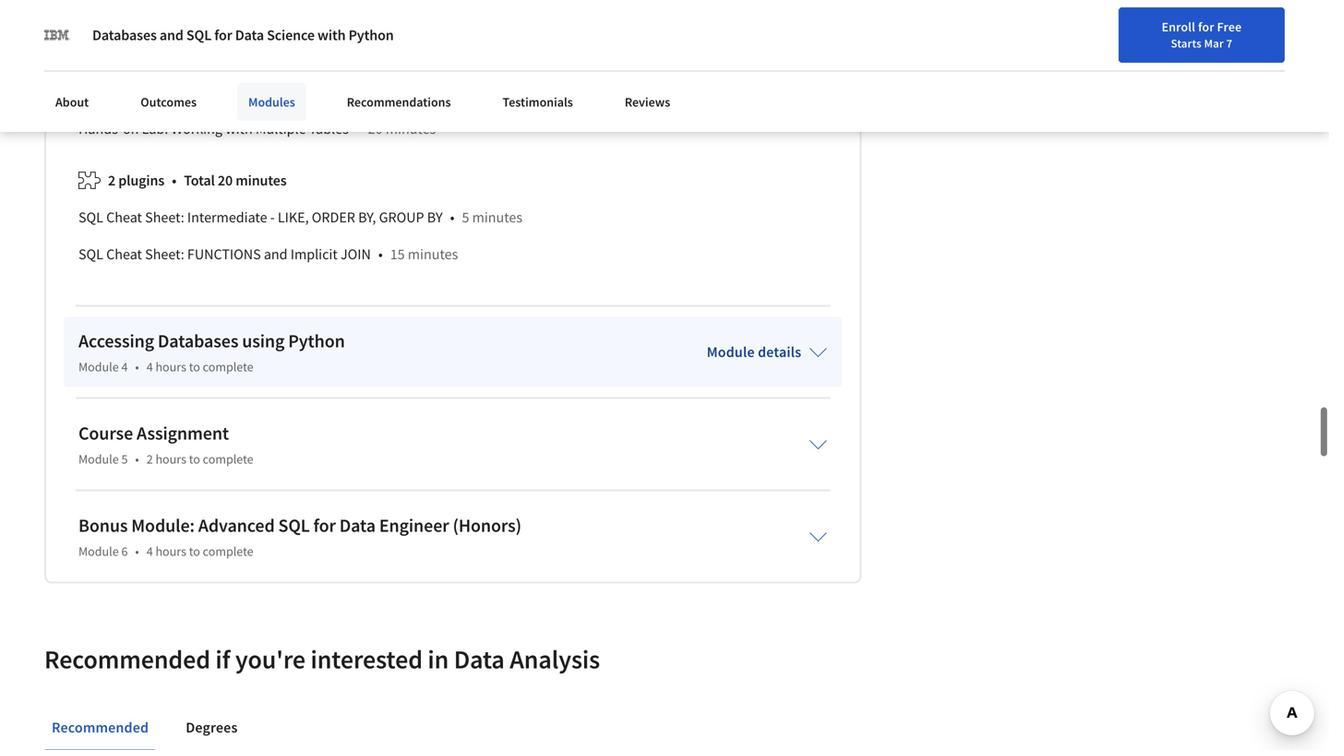 Task type: vqa. For each thing, say whether or not it's contained in the screenshot.
US
no



Task type: describe. For each thing, give the bounding box(es) containing it.
15
[[390, 245, 405, 263]]

selects
[[321, 82, 365, 101]]

ibm image
[[44, 22, 70, 48]]

analysis
[[510, 643, 600, 675]]

lab: for sub-
[[142, 82, 168, 101]]

for inside bonus module: advanced sql for data engineer (honors) module 6 • 4 hours to complete
[[313, 514, 336, 537]]

log in
[[1199, 21, 1231, 38]]

module inside course assignment module 5 • 2 hours to complete
[[78, 451, 119, 467]]

enroll
[[1162, 18, 1196, 35]]

join for free
[[1247, 24, 1319, 40]]

to inside course assignment module 5 • 2 hours to complete
[[189, 451, 200, 467]]

on for sub-
[[123, 82, 139, 101]]

recommended if you're interested in data analysis
[[44, 643, 600, 675]]

data for sql
[[339, 514, 376, 537]]

modules
[[248, 94, 295, 110]]

working
[[171, 119, 222, 138]]

sql inside bonus module: advanced sql for data engineer (honors) module 6 • 4 hours to complete
[[278, 514, 310, 537]]

cheat for sql cheat sheet: intermediate - like, order by, group by • 5 minutes
[[106, 208, 142, 226]]

recommended button
[[44, 705, 156, 750]]

outcomes link
[[129, 83, 208, 121]]

(honors)
[[453, 514, 522, 537]]

testimonials link
[[492, 83, 584, 121]]

science
[[267, 26, 315, 44]]

course
[[78, 422, 133, 445]]

coursera image
[[22, 15, 139, 45]]

5 inside course assignment module 5 • 2 hours to complete
[[121, 451, 128, 467]]

join
[[1247, 24, 1272, 40]]

if
[[215, 643, 230, 675]]

module inside bonus module: advanced sql for data engineer (honors) module 6 • 4 hours to complete
[[78, 543, 119, 560]]

• left the 15
[[378, 245, 383, 263]]

module left details
[[707, 343, 755, 361]]

queries
[[200, 82, 246, 101]]

group
[[379, 208, 424, 226]]

implicit
[[291, 245, 338, 263]]

course assignment module 5 • 2 hours to complete
[[78, 422, 253, 467]]

module inside accessing databases using python module 4 • 4 hours to complete
[[78, 358, 119, 375]]

0 vertical spatial python
[[349, 26, 394, 44]]

python inside accessing databases using python module 4 • 4 hours to complete
[[288, 329, 345, 352]]

enroll for free starts mar 7
[[1162, 18, 1242, 51]]

• right tables
[[356, 119, 361, 138]]

reviews
[[625, 94, 670, 110]]

join for free link
[[1242, 14, 1324, 49]]

1 horizontal spatial with
[[318, 26, 346, 44]]

6
[[121, 543, 128, 560]]

new
[[1118, 21, 1142, 38]]

-
[[270, 208, 275, 226]]

in
[[1221, 21, 1231, 38]]

minutes up -
[[236, 171, 287, 189]]

find your new career link
[[1055, 18, 1189, 42]]

engineer
[[379, 514, 449, 537]]

find
[[1064, 21, 1088, 38]]

starts
[[1171, 36, 1202, 51]]

minutes down recommendations
[[386, 119, 436, 138]]

complete inside bonus module: advanced sql for data engineer (honors) module 6 • 4 hours to complete
[[203, 543, 253, 560]]

• inside accessing databases using python module 4 • 4 hours to complete
[[135, 358, 139, 375]]

• right selects
[[373, 82, 377, 101]]

databases and sql for data science with python
[[92, 26, 394, 44]]

modules link
[[237, 83, 306, 121]]

lab: for working
[[142, 119, 168, 138]]

multiple
[[256, 119, 306, 138]]

reviews link
[[614, 83, 681, 121]]

minutes right selects
[[402, 82, 453, 101]]

hours inside accessing databases using python module 4 • 4 hours to complete
[[155, 358, 186, 375]]

accessing databases using python module 4 • 4 hours to complete
[[78, 329, 345, 375]]

functions
[[187, 245, 261, 263]]

hide info about module content region
[[78, 0, 827, 280]]

degrees button
[[178, 705, 245, 750]]

hours inside bonus module: advanced sql for data engineer (honors) module 6 • 4 hours to complete
[[155, 543, 186, 560]]

like,
[[278, 208, 309, 226]]

career
[[1145, 21, 1180, 38]]

databases inside accessing databases using python module 4 • 4 hours to complete
[[158, 329, 238, 352]]

1 vertical spatial 20
[[368, 119, 383, 138]]

total
[[184, 171, 215, 189]]

outcomes
[[141, 94, 197, 110]]

5 inside hide info about module content region
[[462, 208, 469, 226]]

with inside hide info about module content region
[[225, 119, 253, 138]]



Task type: locate. For each thing, give the bounding box(es) containing it.
0 horizontal spatial 5
[[121, 451, 128, 467]]

1 horizontal spatial 5
[[462, 208, 469, 226]]

1 vertical spatial python
[[288, 329, 345, 352]]

and
[[160, 26, 184, 44], [249, 82, 272, 101], [264, 245, 288, 263]]

lab: down outcomes on the left of the page
[[142, 119, 168, 138]]

hours up assignment
[[155, 358, 186, 375]]

0 horizontal spatial 20
[[218, 171, 233, 189]]

find your new career
[[1064, 21, 1180, 38]]

1 horizontal spatial 2
[[146, 451, 153, 467]]

log
[[1199, 21, 1218, 38]]

0 vertical spatial complete
[[203, 358, 253, 375]]

• right by
[[450, 208, 455, 226]]

2 hands- from the top
[[78, 119, 123, 138]]

for up queries
[[214, 26, 232, 44]]

python
[[349, 26, 394, 44], [288, 329, 345, 352]]

databases right ibm icon at the left top
[[92, 26, 157, 44]]

log in link
[[1189, 18, 1241, 41]]

minutes right the 15
[[408, 245, 458, 263]]

accessing
[[78, 329, 154, 352]]

hours
[[155, 358, 186, 375], [155, 451, 186, 467], [155, 543, 186, 560]]

1 to from the top
[[189, 358, 200, 375]]

2 sheet: from the top
[[145, 245, 184, 263]]

0 horizontal spatial data
[[235, 26, 264, 44]]

databases
[[92, 26, 157, 44], [158, 329, 238, 352]]

0 horizontal spatial 2
[[108, 171, 115, 189]]

1 vertical spatial hours
[[155, 451, 186, 467]]

20 down recommendations
[[368, 119, 383, 138]]

1 hands- from the top
[[78, 82, 123, 101]]

0 vertical spatial sheet:
[[145, 208, 184, 226]]

nested
[[275, 82, 319, 101]]

2
[[108, 171, 115, 189], [146, 451, 153, 467]]

1 horizontal spatial free
[[1294, 24, 1319, 40]]

2 left "plugins"
[[108, 171, 115, 189]]

module
[[707, 343, 755, 361], [78, 358, 119, 375], [78, 451, 119, 467], [78, 543, 119, 560]]

• inside course assignment module 5 • 2 hours to complete
[[135, 451, 139, 467]]

2 on from the top
[[123, 119, 139, 138]]

sub-
[[171, 82, 200, 101]]

7
[[1226, 36, 1233, 51]]

in
[[428, 643, 449, 675]]

hours inside course assignment module 5 • 2 hours to complete
[[155, 451, 186, 467]]

•
[[373, 82, 377, 101], [356, 119, 361, 138], [172, 171, 177, 189], [450, 208, 455, 226], [378, 245, 383, 263], [135, 358, 139, 375], [135, 451, 139, 467], [135, 543, 139, 560]]

None search field
[[263, 12, 568, 48]]

• down accessing
[[135, 358, 139, 375]]

data for interested
[[454, 643, 505, 675]]

databases left using
[[158, 329, 238, 352]]

0 horizontal spatial python
[[288, 329, 345, 352]]

0 horizontal spatial with
[[225, 119, 253, 138]]

hands- for hands-on lab: sub-queries and nested selects
[[78, 82, 123, 101]]

3 complete from the top
[[203, 543, 253, 560]]

1 sheet: from the top
[[145, 208, 184, 226]]

• down assignment
[[135, 451, 139, 467]]

1 vertical spatial to
[[189, 451, 200, 467]]

2 hours from the top
[[155, 451, 186, 467]]

2 plugins
[[108, 171, 164, 189]]

lab: left sub-
[[142, 82, 168, 101]]

1 vertical spatial data
[[339, 514, 376, 537]]

complete
[[203, 358, 253, 375], [203, 451, 253, 467], [203, 543, 253, 560]]

data right in
[[454, 643, 505, 675]]

3 to from the top
[[189, 543, 200, 560]]

data
[[235, 26, 264, 44], [339, 514, 376, 537], [454, 643, 505, 675]]

0 horizontal spatial databases
[[92, 26, 157, 44]]

module details
[[707, 343, 802, 361]]

data inside bonus module: advanced sql for data engineer (honors) module 6 • 4 hours to complete
[[339, 514, 376, 537]]

0 vertical spatial recommended
[[44, 643, 210, 675]]

with
[[318, 26, 346, 44], [225, 119, 253, 138]]

for up mar
[[1198, 18, 1215, 35]]

2 cheat from the top
[[106, 245, 142, 263]]

sql cheat sheet: functions and implicit join • 15 minutes
[[78, 245, 458, 263]]

your
[[1091, 21, 1115, 38]]

sheet: for functions
[[145, 245, 184, 263]]

1 vertical spatial lab:
[[142, 119, 168, 138]]

recommendations
[[347, 94, 451, 110]]

and left the nested
[[249, 82, 272, 101]]

1 horizontal spatial 20
[[368, 119, 383, 138]]

by,
[[358, 208, 376, 226]]

free for enroll for free starts mar 7
[[1217, 18, 1242, 35]]

1 vertical spatial databases
[[158, 329, 238, 352]]

degrees
[[186, 718, 238, 737]]

hands-on lab: sub-queries and nested selects • 20 minutes
[[78, 82, 453, 101]]

bonus module: advanced sql for data engineer (honors) module 6 • 4 hours to complete
[[78, 514, 522, 560]]

intermediate
[[187, 208, 267, 226]]

to inside accessing databases using python module 4 • 4 hours to complete
[[189, 358, 200, 375]]

0 vertical spatial data
[[235, 26, 264, 44]]

with right science
[[318, 26, 346, 44]]

1 complete from the top
[[203, 358, 253, 375]]

recommendations link
[[336, 83, 462, 121]]

order
[[312, 208, 355, 226]]

0 vertical spatial cheat
[[106, 208, 142, 226]]

• inside bonus module: advanced sql for data engineer (honors) module 6 • 4 hours to complete
[[135, 543, 139, 560]]

2 vertical spatial to
[[189, 543, 200, 560]]

1 horizontal spatial databases
[[158, 329, 238, 352]]

20
[[385, 82, 399, 101], [368, 119, 383, 138], [218, 171, 233, 189]]

hands- for hands-on lab: working with multiple tables
[[78, 119, 123, 138]]

0 vertical spatial on
[[123, 82, 139, 101]]

0 vertical spatial hours
[[155, 358, 186, 375]]

sheet:
[[145, 208, 184, 226], [145, 245, 184, 263]]

hands-
[[78, 82, 123, 101], [78, 119, 123, 138]]

on up 2 plugins
[[123, 119, 139, 138]]

1 hours from the top
[[155, 358, 186, 375]]

2 vertical spatial hours
[[155, 543, 186, 560]]

2 vertical spatial data
[[454, 643, 505, 675]]

for inside enroll for free starts mar 7
[[1198, 18, 1215, 35]]

4
[[121, 358, 128, 375], [146, 358, 153, 375], [146, 543, 153, 560]]

4 inside bonus module: advanced sql for data engineer (honors) module 6 • 4 hours to complete
[[146, 543, 153, 560]]

about link
[[44, 83, 100, 121]]

mar
[[1204, 36, 1224, 51]]

free right join
[[1294, 24, 1319, 40]]

on
[[123, 82, 139, 101], [123, 119, 139, 138]]

hands- down coursera image
[[78, 82, 123, 101]]

module:
[[131, 514, 195, 537]]

bonus
[[78, 514, 128, 537]]

1 horizontal spatial data
[[339, 514, 376, 537]]

to down module:
[[189, 543, 200, 560]]

details
[[758, 343, 802, 361]]

sheet: left 'functions'
[[145, 245, 184, 263]]

interested
[[311, 643, 423, 675]]

complete down advanced
[[203, 543, 253, 560]]

for right advanced
[[313, 514, 336, 537]]

0 horizontal spatial free
[[1217, 18, 1242, 35]]

0 vertical spatial databases
[[92, 26, 157, 44]]

5
[[462, 208, 469, 226], [121, 451, 128, 467]]

recommended
[[44, 643, 210, 675], [52, 718, 149, 737]]

complete down assignment
[[203, 451, 253, 467]]

python up selects
[[349, 26, 394, 44]]

hours down assignment
[[155, 451, 186, 467]]

1 on from the top
[[123, 82, 139, 101]]

minutes right by
[[472, 208, 523, 226]]

2 down assignment
[[146, 451, 153, 467]]

advanced
[[198, 514, 275, 537]]

testimonials
[[503, 94, 573, 110]]

hands- down about
[[78, 119, 123, 138]]

0 vertical spatial and
[[160, 26, 184, 44]]

• right 6
[[135, 543, 139, 560]]

recommended for recommended
[[52, 718, 149, 737]]

with down queries
[[225, 119, 253, 138]]

2 horizontal spatial data
[[454, 643, 505, 675]]

python right using
[[288, 329, 345, 352]]

tables
[[309, 119, 349, 138]]

1 vertical spatial 2
[[146, 451, 153, 467]]

1 vertical spatial cheat
[[106, 245, 142, 263]]

recommendation tabs tab list
[[44, 705, 1285, 750]]

for right join
[[1275, 24, 1291, 40]]

hours down module:
[[155, 543, 186, 560]]

free inside enroll for free starts mar 7
[[1217, 18, 1242, 35]]

0 vertical spatial with
[[318, 26, 346, 44]]

module down accessing
[[78, 358, 119, 375]]

2 complete from the top
[[203, 451, 253, 467]]

• left total
[[172, 171, 177, 189]]

complete inside accessing databases using python module 4 • 4 hours to complete
[[203, 358, 253, 375]]

on for working
[[123, 119, 139, 138]]

5 right by
[[462, 208, 469, 226]]

2 to from the top
[[189, 451, 200, 467]]

sheet: for intermediate
[[145, 208, 184, 226]]

recommended for recommended if you're interested in data analysis
[[44, 643, 210, 675]]

0 vertical spatial lab:
[[142, 82, 168, 101]]

free
[[1217, 18, 1242, 35], [1294, 24, 1319, 40]]

2 lab: from the top
[[142, 119, 168, 138]]

1 vertical spatial recommended
[[52, 718, 149, 737]]

minutes
[[402, 82, 453, 101], [386, 119, 436, 138], [236, 171, 287, 189], [472, 208, 523, 226], [408, 245, 458, 263]]

20 right selects
[[385, 82, 399, 101]]

sql
[[186, 26, 212, 44], [78, 208, 103, 226], [78, 245, 103, 263], [278, 514, 310, 537]]

assignment
[[137, 422, 229, 445]]

1 horizontal spatial python
[[349, 26, 394, 44]]

1 vertical spatial with
[[225, 119, 253, 138]]

join
[[341, 245, 371, 263]]

1 cheat from the top
[[106, 208, 142, 226]]

1 vertical spatial sheet:
[[145, 245, 184, 263]]

you're
[[235, 643, 306, 675]]

3 hours from the top
[[155, 543, 186, 560]]

20 right total
[[218, 171, 233, 189]]

2 inside hide info about module content region
[[108, 171, 115, 189]]

5 down course
[[121, 451, 128, 467]]

0 vertical spatial 5
[[462, 208, 469, 226]]

cheat for sql cheat sheet: functions and implicit join • 15 minutes
[[106, 245, 142, 263]]

1 vertical spatial 5
[[121, 451, 128, 467]]

module down course
[[78, 451, 119, 467]]

sql cheat sheet: intermediate - like, order by, group by • 5 minutes
[[78, 208, 523, 226]]

0 vertical spatial 2
[[108, 171, 115, 189]]

cheat
[[106, 208, 142, 226], [106, 245, 142, 263]]

0 vertical spatial to
[[189, 358, 200, 375]]

by
[[427, 208, 443, 226]]

about
[[55, 94, 89, 110]]

2 inside course assignment module 5 • 2 hours to complete
[[146, 451, 153, 467]]

and down -
[[264, 245, 288, 263]]

1 vertical spatial and
[[249, 82, 272, 101]]

2 vertical spatial 20
[[218, 171, 233, 189]]

to inside bonus module: advanced sql for data engineer (honors) module 6 • 4 hours to complete
[[189, 543, 200, 560]]

0 vertical spatial 20
[[385, 82, 399, 101]]

sheet: down "plugins"
[[145, 208, 184, 226]]

data left science
[[235, 26, 264, 44]]

1 lab: from the top
[[142, 82, 168, 101]]

data left engineer
[[339, 514, 376, 537]]

to up assignment
[[189, 358, 200, 375]]

recommended inside "recommended" button
[[52, 718, 149, 737]]

2 vertical spatial complete
[[203, 543, 253, 560]]

0 vertical spatial hands-
[[78, 82, 123, 101]]

on left outcomes on the left of the page
[[123, 82, 139, 101]]

• total 20 minutes
[[172, 171, 287, 189]]

1 vertical spatial on
[[123, 119, 139, 138]]

complete inside course assignment module 5 • 2 hours to complete
[[203, 451, 253, 467]]

hands-on lab: working with multiple tables • 20 minutes
[[78, 119, 436, 138]]

and up sub-
[[160, 26, 184, 44]]

2 vertical spatial and
[[264, 245, 288, 263]]

using
[[242, 329, 285, 352]]

free for join for free
[[1294, 24, 1319, 40]]

for
[[1198, 18, 1215, 35], [1275, 24, 1291, 40], [214, 26, 232, 44], [313, 514, 336, 537]]

plugins
[[118, 171, 164, 189]]

to down assignment
[[189, 451, 200, 467]]

free up 7
[[1217, 18, 1242, 35]]

to
[[189, 358, 200, 375], [189, 451, 200, 467], [189, 543, 200, 560]]

1 vertical spatial hands-
[[78, 119, 123, 138]]

2 horizontal spatial 20
[[385, 82, 399, 101]]

module left 6
[[78, 543, 119, 560]]

complete down using
[[203, 358, 253, 375]]

1 vertical spatial complete
[[203, 451, 253, 467]]



